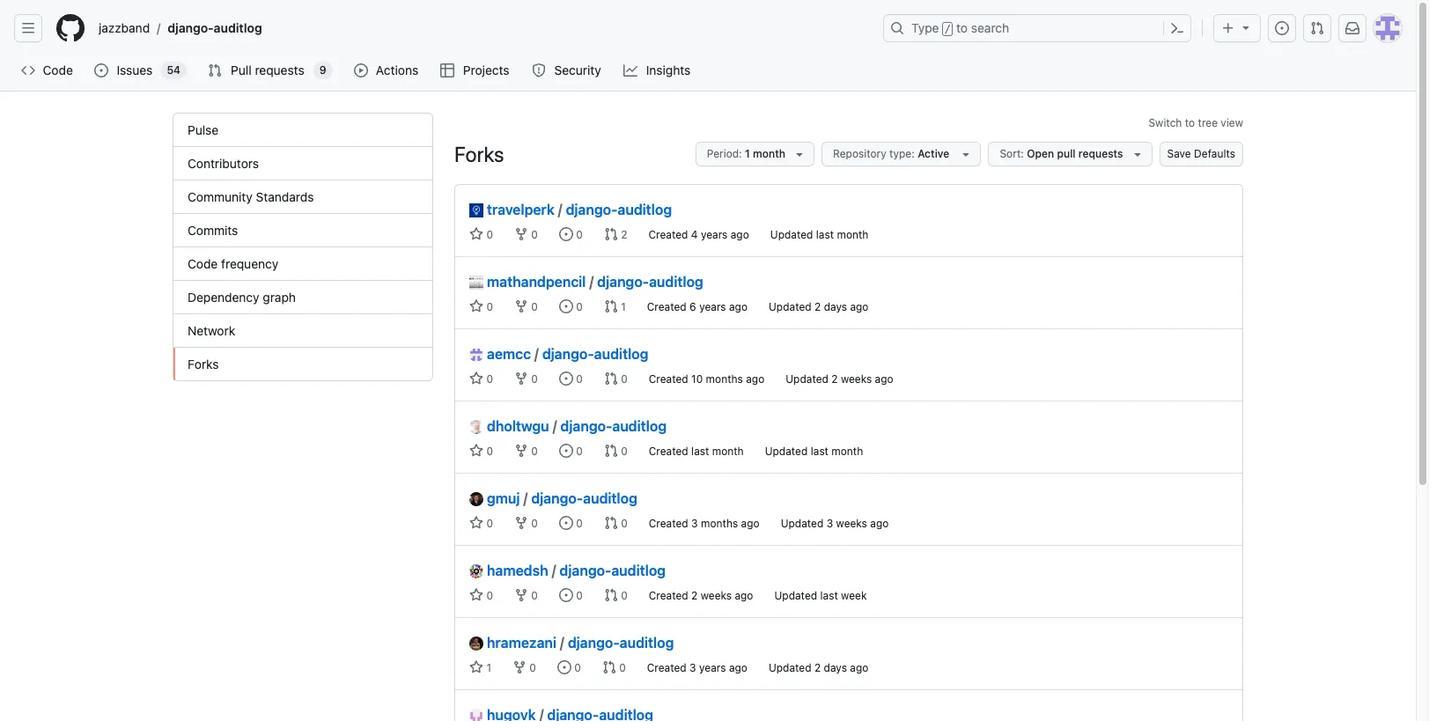 Task type: vqa. For each thing, say whether or not it's contained in the screenshot.


Task type: describe. For each thing, give the bounding box(es) containing it.
/ django-auditlog for aemcc
[[535, 346, 649, 362]]

projects link
[[434, 57, 518, 84]]

created for gmuj
[[649, 517, 689, 530]]

switch
[[1149, 116, 1183, 129]]

jazzband
[[99, 20, 150, 35]]

hramezani
[[487, 635, 557, 651]]

/ for gmuj
[[524, 491, 528, 507]]

jazzband link
[[92, 14, 157, 42]]

weeks for aemcc
[[841, 373, 872, 386]]

django- for mathandpencil
[[597, 274, 649, 290]]

switch to tree view link
[[1149, 116, 1244, 129]]

1 horizontal spatial 1 link
[[604, 300, 626, 314]]

git pull request image for dholtwgu
[[604, 444, 618, 458]]

issue opened image for hramezani
[[558, 661, 572, 675]]

list containing jazzband
[[92, 14, 873, 42]]

updated for hamedsh
[[775, 589, 818, 603]]

network link
[[174, 314, 433, 348]]

dholtwgu
[[487, 418, 549, 434]]

4
[[691, 228, 698, 241]]

updated for travelperk
[[771, 228, 813, 241]]

0 vertical spatial requests
[[255, 63, 304, 78]]

actions link
[[347, 57, 427, 84]]

django-auditlog link for gmuj
[[531, 491, 638, 507]]

updated for dholtwgu
[[765, 445, 808, 458]]

gmuj link
[[470, 488, 520, 509]]

community standards link
[[174, 181, 433, 214]]

updated 3 weeks ago
[[781, 517, 889, 530]]

/ for mathandpencil
[[590, 274, 594, 290]]

pull
[[1057, 147, 1076, 160]]

pull requests
[[231, 63, 304, 78]]

sort: open pull requests
[[1000, 147, 1124, 160]]

django- for dholtwgu
[[561, 418, 613, 434]]

2 for aemcc
[[832, 373, 838, 386]]

period: 1 month
[[707, 147, 786, 160]]

play image
[[354, 63, 368, 78]]

insights link
[[617, 57, 699, 84]]

repository type: active
[[833, 147, 953, 160]]

month right period:
[[753, 147, 786, 160]]

insights element
[[173, 113, 433, 381]]

/ for dholtwgu
[[553, 418, 557, 434]]

forks link
[[174, 348, 433, 381]]

star image for travelperk
[[470, 227, 484, 241]]

/ inside jazzband / django-auditlog
[[157, 21, 161, 36]]

/ inside type / to search
[[945, 23, 951, 35]]

0 vertical spatial forks
[[455, 142, 504, 166]]

repo forked image for hamedsh
[[514, 588, 528, 603]]

repo forked image for travelperk
[[514, 227, 528, 241]]

auditlog for hamedsh
[[612, 563, 666, 579]]

security
[[555, 63, 601, 78]]

2 for mathandpencil
[[815, 300, 821, 314]]

months for gmuj
[[701, 517, 738, 530]]

2 vertical spatial weeks
[[701, 589, 732, 603]]

/ django-auditlog for dholtwgu
[[553, 418, 667, 434]]

contributors link
[[174, 147, 433, 181]]

standards
[[256, 189, 314, 204]]

commits link
[[174, 214, 433, 248]]

hamedsh
[[487, 563, 549, 579]]

created for aemcc
[[649, 373, 689, 386]]

active
[[918, 147, 950, 160]]

jazzband / django-auditlog
[[99, 20, 262, 36]]

graph image
[[624, 63, 638, 78]]

django-auditlog link for mathandpencil
[[597, 274, 704, 290]]

code for code
[[43, 63, 73, 78]]

repo forked image for hramezani
[[513, 661, 527, 675]]

issue opened image for hamedsh
[[559, 588, 573, 603]]

git pull request image for hamedsh
[[604, 588, 618, 603]]

code for code frequency
[[188, 256, 218, 271]]

issue opened image for aemcc
[[559, 372, 573, 386]]

years for mathandpencil
[[700, 300, 726, 314]]

django- for travelperk
[[566, 202, 618, 218]]

star image for hamedsh
[[470, 588, 484, 603]]

created 3 months ago
[[649, 517, 760, 530]]

auditlog for aemcc
[[594, 346, 649, 362]]

save defaults
[[1168, 147, 1236, 160]]

1 vertical spatial to
[[1186, 116, 1196, 129]]

@travelperk image
[[470, 203, 484, 218]]

3 up updated last week
[[827, 517, 834, 530]]

@dholtwgu image
[[470, 420, 484, 434]]

months for aemcc
[[706, 373, 743, 386]]

django-auditlog link for hramezani
[[568, 635, 674, 651]]

django- for aemcc
[[542, 346, 594, 362]]

1 for right 1 link
[[618, 300, 626, 314]]

1 for bottom 1 link
[[484, 662, 492, 675]]

code image
[[21, 63, 35, 78]]

star image for hramezani
[[470, 661, 484, 675]]

git pull request image for aemcc
[[604, 372, 618, 386]]

6
[[690, 300, 697, 314]]

month down updated 2 weeks ago
[[832, 445, 864, 458]]

month down repository
[[837, 228, 869, 241]]

git pull request image for hramezani
[[602, 661, 616, 675]]

created last month
[[649, 445, 744, 458]]

code frequency link
[[174, 248, 433, 281]]

git pull request image for mathandpencil
[[604, 300, 618, 314]]

issues
[[117, 63, 153, 78]]

0 vertical spatial 1
[[745, 147, 750, 160]]

security link
[[525, 57, 610, 84]]

type
[[912, 20, 940, 35]]

repo forked image for dholtwgu
[[514, 444, 528, 458]]

period:
[[707, 147, 742, 160]]

git pull request image for travelperk
[[604, 227, 618, 241]]

travelperk
[[487, 202, 555, 218]]

star image for aemcc
[[470, 372, 484, 386]]

auditlog for hramezani
[[620, 635, 674, 651]]

code link
[[14, 57, 80, 84]]

aemcc
[[487, 346, 531, 362]]

years for hramezani
[[699, 662, 726, 675]]

updated 2 days ago for mathandpencil
[[769, 300, 869, 314]]

auditlog inside jazzband / django-auditlog
[[214, 20, 262, 35]]

updated for mathandpencil
[[769, 300, 812, 314]]

repo forked image for gmuj
[[514, 516, 528, 530]]

/ for aemcc
[[535, 346, 539, 362]]

month down created 10 months ago
[[712, 445, 744, 458]]

open
[[1027, 147, 1055, 160]]

django-auditlog link for travelperk
[[566, 202, 672, 218]]

hamedsh link
[[470, 560, 549, 581]]

tree
[[1198, 116, 1218, 129]]

updated for hramezani
[[769, 662, 812, 675]]



Task type: locate. For each thing, give the bounding box(es) containing it.
created for dholtwgu
[[649, 445, 689, 458]]

updated 2 days ago for hramezani
[[769, 662, 869, 675]]

1 star image from the top
[[470, 300, 484, 314]]

years right 6
[[700, 300, 726, 314]]

updated 2 days ago up updated 2 weeks ago
[[769, 300, 869, 314]]

/ for hamedsh
[[552, 563, 556, 579]]

aemcc link
[[470, 344, 531, 365]]

2 for hramezani
[[815, 662, 821, 675]]

1 git pull request image from the top
[[604, 444, 618, 458]]

/ right mathandpencil
[[590, 274, 594, 290]]

0 horizontal spatial 1 link
[[470, 661, 492, 675]]

git pull request image for gmuj
[[604, 516, 618, 530]]

/ right aemcc
[[535, 346, 539, 362]]

dependency graph
[[188, 290, 296, 305]]

1 horizontal spatial code
[[188, 256, 218, 271]]

gmuj
[[487, 491, 520, 507]]

auditlog for dholtwgu
[[613, 418, 667, 434]]

triangle down image for 1 month
[[793, 147, 807, 161]]

projects
[[463, 63, 510, 78]]

created left 4
[[649, 228, 688, 241]]

@hramezani image
[[470, 637, 484, 651]]

pulse link
[[174, 114, 433, 147]]

0 horizontal spatial to
[[957, 20, 968, 35]]

1 vertical spatial months
[[701, 517, 738, 530]]

star image down @travelperk "image" at the left top of page
[[470, 227, 484, 241]]

updated for gmuj
[[781, 517, 824, 530]]

months right 10
[[706, 373, 743, 386]]

/ for hramezani
[[560, 635, 565, 651]]

1 horizontal spatial 1
[[618, 300, 626, 314]]

0 vertical spatial updated last month
[[771, 228, 869, 241]]

0 horizontal spatial forks
[[188, 357, 219, 372]]

travelperk link
[[470, 199, 555, 220]]

star image down @aemcc image
[[470, 372, 484, 386]]

forks down network
[[188, 357, 219, 372]]

triangle down image right period: 1 month
[[793, 147, 807, 161]]

updated last month
[[771, 228, 869, 241], [765, 445, 864, 458]]

1 vertical spatial days
[[824, 662, 847, 675]]

@aemcc image
[[470, 348, 484, 362]]

ago
[[731, 228, 749, 241], [729, 300, 748, 314], [850, 300, 869, 314], [746, 373, 765, 386], [875, 373, 894, 386], [741, 517, 760, 530], [871, 517, 889, 530], [735, 589, 754, 603], [729, 662, 748, 675], [850, 662, 869, 675]]

1 down @hramezani image
[[484, 662, 492, 675]]

/ right dholtwgu
[[553, 418, 557, 434]]

0 vertical spatial git pull request image
[[604, 444, 618, 458]]

mathandpencil link
[[470, 271, 586, 292]]

graph
[[263, 290, 296, 305]]

updated last week
[[775, 589, 867, 603]]

3 star image from the top
[[470, 444, 484, 458]]

django- for gmuj
[[531, 491, 583, 507]]

repo forked image down gmuj
[[514, 516, 528, 530]]

django-auditlog link for dholtwgu
[[561, 418, 667, 434]]

months up created 2 weeks ago
[[701, 517, 738, 530]]

django- up 2 link
[[566, 202, 618, 218]]

star image
[[470, 227, 484, 241], [470, 372, 484, 386], [470, 444, 484, 458], [470, 516, 484, 530]]

django- right gmuj
[[531, 491, 583, 507]]

last for travelperk
[[816, 228, 834, 241]]

plus image
[[1222, 21, 1236, 35]]

created left 6
[[647, 300, 687, 314]]

3
[[692, 517, 698, 530], [827, 517, 834, 530], [690, 662, 696, 675]]

1 right period:
[[745, 147, 750, 160]]

1 vertical spatial 1
[[618, 300, 626, 314]]

1 left 6
[[618, 300, 626, 314]]

django-auditlog link
[[161, 14, 269, 42], [566, 202, 672, 218], [597, 274, 704, 290], [542, 346, 649, 362], [561, 418, 667, 434], [531, 491, 638, 507], [560, 563, 666, 579], [568, 635, 674, 651]]

frequency
[[221, 256, 279, 271]]

insights
[[646, 63, 691, 78]]

10
[[692, 373, 703, 386]]

54
[[167, 63, 181, 77]]

9
[[320, 63, 326, 77]]

star image for dholtwgu
[[470, 444, 484, 458]]

triangle down image right "active"
[[960, 147, 974, 161]]

triangle down image left save
[[1131, 147, 1145, 161]]

1 horizontal spatial to
[[1186, 116, 1196, 129]]

2 repo forked image from the top
[[514, 300, 528, 314]]

django- for hamedsh
[[560, 563, 612, 579]]

repo forked image
[[514, 444, 528, 458], [514, 516, 528, 530], [513, 661, 527, 675]]

/ django-auditlog for travelperk
[[558, 202, 672, 218]]

2 horizontal spatial 1
[[745, 147, 750, 160]]

/ right travelperk
[[558, 202, 563, 218]]

2 triangle down image from the left
[[1131, 147, 1145, 161]]

@hugovk image
[[470, 709, 484, 721]]

type / to search
[[912, 20, 1010, 35]]

1 repo forked image from the top
[[514, 227, 528, 241]]

to left search
[[957, 20, 968, 35]]

actions
[[376, 63, 419, 78]]

star image down @mathandpencil icon
[[470, 300, 484, 314]]

0 vertical spatial updated 2 days ago
[[769, 300, 869, 314]]

1 vertical spatial repo forked image
[[514, 516, 528, 530]]

created
[[649, 228, 688, 241], [647, 300, 687, 314], [649, 373, 689, 386], [649, 445, 689, 458], [649, 517, 689, 530], [649, 589, 689, 603], [647, 662, 687, 675]]

requests
[[255, 63, 304, 78], [1079, 147, 1124, 160]]

@gmuj image
[[470, 492, 484, 507]]

to left tree
[[1186, 116, 1196, 129]]

repo forked image down aemcc
[[514, 372, 528, 386]]

created down created last month
[[649, 517, 689, 530]]

network
[[188, 323, 235, 338]]

issue opened image for mathandpencil
[[559, 300, 573, 314]]

3 repo forked image from the top
[[514, 372, 528, 386]]

months
[[706, 373, 743, 386], [701, 517, 738, 530]]

/ right jazzband
[[157, 21, 161, 36]]

3 star image from the top
[[470, 661, 484, 675]]

2 days from the top
[[824, 662, 847, 675]]

search
[[971, 20, 1010, 35]]

@mathandpencil image
[[470, 276, 484, 290]]

repo forked image
[[514, 227, 528, 241], [514, 300, 528, 314], [514, 372, 528, 386], [514, 588, 528, 603]]

1 vertical spatial updated 2 days ago
[[769, 662, 869, 675]]

0 vertical spatial repo forked image
[[514, 444, 528, 458]]

1 vertical spatial git pull request image
[[604, 516, 618, 530]]

3 for hramezani
[[690, 662, 696, 675]]

django-auditlog link for hamedsh
[[560, 563, 666, 579]]

month
[[753, 147, 786, 160], [837, 228, 869, 241], [712, 445, 744, 458], [832, 445, 864, 458]]

/ django-auditlog for hramezani
[[560, 635, 674, 651]]

weeks
[[841, 373, 872, 386], [836, 517, 868, 530], [701, 589, 732, 603]]

2
[[618, 228, 628, 241], [815, 300, 821, 314], [832, 373, 838, 386], [692, 589, 698, 603], [815, 662, 821, 675]]

1 horizontal spatial requests
[[1079, 147, 1124, 160]]

last for dholtwgu
[[811, 445, 829, 458]]

days up updated 2 weeks ago
[[824, 300, 847, 314]]

0 horizontal spatial requests
[[255, 63, 304, 78]]

last for hamedsh
[[821, 589, 838, 603]]

triangle down image for open pull requests
[[1131, 147, 1145, 161]]

2 git pull request image from the top
[[604, 516, 618, 530]]

1 horizontal spatial forks
[[455, 142, 504, 166]]

auditlog for mathandpencil
[[649, 274, 704, 290]]

forks up @travelperk "image" at the left top of page
[[455, 142, 504, 166]]

requests right pull
[[255, 63, 304, 78]]

years right 4
[[701, 228, 728, 241]]

save defaults button
[[1160, 142, 1244, 166]]

repo forked image down mathandpencil link
[[514, 300, 528, 314]]

/ right type
[[945, 23, 951, 35]]

repository
[[833, 147, 887, 160]]

4 star image from the top
[[470, 516, 484, 530]]

star image down @dholtwgu image
[[470, 444, 484, 458]]

django- up the 54
[[168, 20, 214, 35]]

django-auditlog link for aemcc
[[542, 346, 649, 362]]

3 for gmuj
[[692, 517, 698, 530]]

star image down @gmuj icon
[[470, 516, 484, 530]]

star image down @hamedsh icon
[[470, 588, 484, 603]]

weeks for gmuj
[[836, 517, 868, 530]]

switch to tree view
[[1149, 116, 1244, 129]]

days for hramezani
[[824, 662, 847, 675]]

created 10 months ago
[[649, 373, 765, 386]]

dependency graph link
[[174, 281, 433, 314]]

1 star image from the top
[[470, 227, 484, 241]]

django- right dholtwgu
[[561, 418, 613, 434]]

0 vertical spatial star image
[[470, 300, 484, 314]]

created up created 3 years ago
[[649, 589, 689, 603]]

2 star image from the top
[[470, 372, 484, 386]]

/ right the hramezani
[[560, 635, 565, 651]]

0 vertical spatial 1 link
[[604, 300, 626, 314]]

1 vertical spatial triangle down image
[[960, 147, 974, 161]]

django- down 2 link
[[597, 274, 649, 290]]

2 star image from the top
[[470, 588, 484, 603]]

/ django-auditlog for mathandpencil
[[590, 274, 704, 290]]

pull
[[231, 63, 252, 78]]

2 vertical spatial star image
[[470, 661, 484, 675]]

issue opened image for travelperk
[[559, 227, 573, 241]]

1 triangle down image from the left
[[793, 147, 807, 161]]

1 link
[[604, 300, 626, 314], [470, 661, 492, 675]]

django- right the hramezani
[[568, 635, 620, 651]]

0 vertical spatial code
[[43, 63, 73, 78]]

1 vertical spatial weeks
[[836, 517, 868, 530]]

updated
[[771, 228, 813, 241], [769, 300, 812, 314], [786, 373, 829, 386], [765, 445, 808, 458], [781, 517, 824, 530], [775, 589, 818, 603], [769, 662, 812, 675]]

type:
[[890, 147, 915, 160]]

0 vertical spatial days
[[824, 300, 847, 314]]

list
[[92, 14, 873, 42]]

repo forked image down hamedsh
[[514, 588, 528, 603]]

code right the code image
[[43, 63, 73, 78]]

created for mathandpencil
[[647, 300, 687, 314]]

updated 2 days ago down updated last week
[[769, 662, 869, 675]]

community standards
[[188, 189, 314, 204]]

created for travelperk
[[649, 228, 688, 241]]

created for hamedsh
[[649, 589, 689, 603]]

triangle down image right plus image
[[1239, 20, 1254, 34]]

view
[[1221, 116, 1244, 129]]

community
[[188, 189, 253, 204]]

3 down created last month
[[692, 517, 698, 530]]

0
[[484, 228, 493, 241], [528, 228, 538, 241], [573, 228, 583, 241], [484, 300, 493, 314], [528, 300, 538, 314], [573, 300, 583, 314], [484, 373, 493, 386], [528, 373, 538, 386], [573, 373, 583, 386], [618, 373, 628, 386], [484, 445, 493, 458], [528, 445, 538, 458], [573, 445, 583, 458], [618, 445, 628, 458], [484, 517, 493, 530], [528, 517, 538, 530], [573, 517, 583, 530], [618, 517, 628, 530], [484, 589, 493, 603], [528, 589, 538, 603], [573, 589, 583, 603], [618, 589, 628, 603], [527, 662, 536, 675], [572, 662, 581, 675], [616, 662, 626, 675]]

1 link down @hramezani image
[[470, 661, 492, 675]]

auditlog for gmuj
[[583, 491, 638, 507]]

issue opened image for dholtwgu
[[559, 444, 573, 458]]

repo forked image down travelperk
[[514, 227, 528, 241]]

2 inside 2 link
[[618, 228, 628, 241]]

1 vertical spatial forks
[[188, 357, 219, 372]]

updated for aemcc
[[786, 373, 829, 386]]

created 6 years ago
[[647, 300, 748, 314]]

command palette image
[[1171, 21, 1185, 35]]

dholtwgu link
[[470, 416, 549, 437]]

repo forked image for mathandpencil
[[514, 300, 528, 314]]

django- right hamedsh
[[560, 563, 612, 579]]

/ django-auditlog for hamedsh
[[552, 563, 666, 579]]

updated 2 weeks ago
[[786, 373, 894, 386]]

2 link
[[604, 227, 628, 241]]

1 vertical spatial star image
[[470, 588, 484, 603]]

star image for mathandpencil
[[470, 300, 484, 314]]

issue opened image
[[559, 300, 573, 314], [559, 444, 573, 458], [559, 516, 573, 530], [558, 661, 572, 675]]

1 horizontal spatial triangle down image
[[1239, 20, 1254, 34]]

0 vertical spatial triangle down image
[[1239, 20, 1254, 34]]

homepage image
[[56, 14, 85, 42]]

0 horizontal spatial triangle down image
[[793, 147, 807, 161]]

triangle down image
[[1239, 20, 1254, 34], [960, 147, 974, 161]]

save
[[1168, 147, 1192, 160]]

table image
[[441, 63, 455, 78]]

1 days from the top
[[824, 300, 847, 314]]

1 link down 2 link
[[604, 300, 626, 314]]

0 horizontal spatial triangle down image
[[960, 147, 974, 161]]

week
[[841, 589, 867, 603]]

0 horizontal spatial 1
[[484, 662, 492, 675]]

created 2 weeks ago
[[649, 589, 754, 603]]

updated 2 days ago
[[769, 300, 869, 314], [769, 662, 869, 675]]

/ for travelperk
[[558, 202, 563, 218]]

repo forked image down dholtwgu
[[514, 444, 528, 458]]

last
[[816, 228, 834, 241], [692, 445, 709, 458], [811, 445, 829, 458], [821, 589, 838, 603]]

code down commits on the top
[[188, 256, 218, 271]]

1 vertical spatial 1 link
[[470, 661, 492, 675]]

updated last month for dholtwgu
[[765, 445, 864, 458]]

0 link
[[470, 227, 493, 241], [514, 227, 538, 241], [559, 227, 583, 241], [470, 300, 493, 314], [514, 300, 538, 314], [559, 300, 583, 314], [470, 372, 493, 386], [514, 372, 538, 386], [559, 372, 583, 386], [604, 372, 628, 386], [470, 444, 493, 458], [514, 444, 538, 458], [559, 444, 583, 458], [604, 444, 628, 458], [470, 516, 493, 530], [514, 516, 538, 530], [559, 516, 583, 530], [604, 516, 628, 530], [470, 588, 493, 603], [514, 588, 538, 603], [559, 588, 583, 603], [604, 588, 628, 603], [513, 661, 536, 675], [558, 661, 581, 675], [602, 661, 626, 675]]

forks inside "link"
[[188, 357, 219, 372]]

commits
[[188, 223, 238, 238]]

issue opened image for gmuj
[[559, 516, 573, 530]]

sort:
[[1000, 147, 1024, 160]]

0 vertical spatial months
[[706, 373, 743, 386]]

@hamedsh image
[[470, 565, 484, 579]]

contributors
[[188, 156, 259, 171]]

2 vertical spatial repo forked image
[[513, 661, 527, 675]]

1 vertical spatial code
[[188, 256, 218, 271]]

years down created 2 weeks ago
[[699, 662, 726, 675]]

pulse
[[188, 122, 219, 137]]

defaults
[[1195, 147, 1236, 160]]

shield image
[[532, 63, 546, 78]]

created left 10
[[649, 373, 689, 386]]

notifications image
[[1346, 21, 1360, 35]]

/ right gmuj
[[524, 491, 528, 507]]

updated last month for travelperk
[[771, 228, 869, 241]]

mathandpencil
[[487, 274, 586, 290]]

code
[[43, 63, 73, 78], [188, 256, 218, 271]]

git pull request image
[[1311, 21, 1325, 35], [208, 63, 222, 78], [604, 227, 618, 241], [604, 300, 618, 314], [604, 372, 618, 386], [604, 588, 618, 603], [602, 661, 616, 675]]

star image
[[470, 300, 484, 314], [470, 588, 484, 603], [470, 661, 484, 675]]

repo forked image for aemcc
[[514, 372, 528, 386]]

django-
[[168, 20, 214, 35], [566, 202, 618, 218], [597, 274, 649, 290], [542, 346, 594, 362], [561, 418, 613, 434], [531, 491, 583, 507], [560, 563, 612, 579], [568, 635, 620, 651]]

3 down created 2 weeks ago
[[690, 662, 696, 675]]

hramezani link
[[470, 632, 557, 654]]

requests right the "pull" at the right top of page
[[1079, 147, 1124, 160]]

0 vertical spatial years
[[701, 228, 728, 241]]

auditlog
[[214, 20, 262, 35], [618, 202, 672, 218], [649, 274, 704, 290], [594, 346, 649, 362], [613, 418, 667, 434], [583, 491, 638, 507], [612, 563, 666, 579], [620, 635, 674, 651]]

created 3 years ago
[[647, 662, 748, 675]]

issue opened image
[[1276, 21, 1290, 35], [95, 63, 109, 78], [559, 227, 573, 241], [559, 372, 573, 386], [559, 588, 573, 603]]

created down created 2 weeks ago
[[647, 662, 687, 675]]

dependency
[[188, 290, 260, 305]]

code frequency
[[188, 256, 279, 271]]

django- right aemcc
[[542, 346, 594, 362]]

code inside insights element
[[188, 256, 218, 271]]

/ right hamedsh
[[552, 563, 556, 579]]

created for hramezani
[[647, 662, 687, 675]]

days for mathandpencil
[[824, 300, 847, 314]]

0 vertical spatial weeks
[[841, 373, 872, 386]]

auditlog for travelperk
[[618, 202, 672, 218]]

4 repo forked image from the top
[[514, 588, 528, 603]]

forks
[[455, 142, 504, 166], [188, 357, 219, 372]]

created 4 years ago
[[649, 228, 749, 241]]

django- for hramezani
[[568, 635, 620, 651]]

/ django-auditlog for gmuj
[[524, 491, 638, 507]]

created up created 3 months ago
[[649, 445, 689, 458]]

1 vertical spatial requests
[[1079, 147, 1124, 160]]

django- inside jazzband / django-auditlog
[[168, 20, 214, 35]]

star image for gmuj
[[470, 516, 484, 530]]

git pull request image
[[604, 444, 618, 458], [604, 516, 618, 530]]

star image down @hramezani image
[[470, 661, 484, 675]]

days
[[824, 300, 847, 314], [824, 662, 847, 675]]

2 vertical spatial 1
[[484, 662, 492, 675]]

1 vertical spatial updated last month
[[765, 445, 864, 458]]

2 vertical spatial years
[[699, 662, 726, 675]]

days down updated last week
[[824, 662, 847, 675]]

1 vertical spatial years
[[700, 300, 726, 314]]

to
[[957, 20, 968, 35], [1186, 116, 1196, 129]]

years for travelperk
[[701, 228, 728, 241]]

1 horizontal spatial triangle down image
[[1131, 147, 1145, 161]]

triangle down image
[[793, 147, 807, 161], [1131, 147, 1145, 161]]

0 vertical spatial to
[[957, 20, 968, 35]]

0 horizontal spatial code
[[43, 63, 73, 78]]

repo forked image down the hramezani
[[513, 661, 527, 675]]



